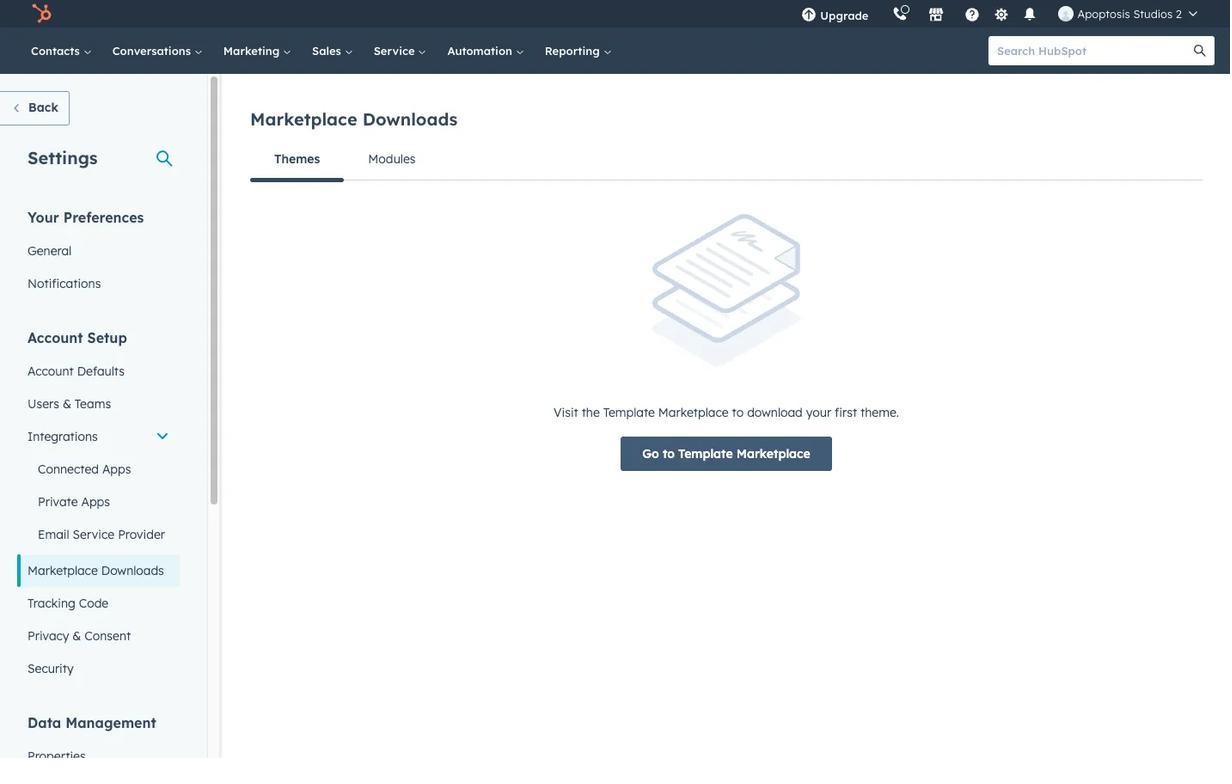 Task type: locate. For each thing, give the bounding box(es) containing it.
0 horizontal spatial service
[[73, 527, 115, 543]]

modules link
[[344, 138, 440, 180]]

to
[[733, 405, 744, 420], [663, 446, 675, 461]]

service inside account setup element
[[73, 527, 115, 543]]

template
[[604, 405, 655, 420], [679, 446, 733, 461]]

0 vertical spatial &
[[63, 397, 71, 412]]

1 vertical spatial service
[[73, 527, 115, 543]]

visit the template marketplace to download your first theme.
[[554, 405, 900, 420]]

conversations
[[112, 44, 194, 58]]

& inside users & teams link
[[63, 397, 71, 412]]

& inside "privacy & consent" link
[[73, 629, 81, 644]]

marketplace downloads link
[[17, 555, 180, 587]]

help button
[[959, 0, 988, 28]]

1 vertical spatial account
[[28, 364, 74, 379]]

marketplace downloads inside account setup element
[[28, 563, 164, 579]]

2 account from the top
[[28, 364, 74, 379]]

1 horizontal spatial template
[[679, 446, 733, 461]]

general
[[28, 243, 72, 259]]

account setup
[[28, 329, 127, 347]]

menu containing apoptosis studios 2
[[790, 0, 1210, 28]]

Search HubSpot search field
[[989, 36, 1200, 65]]

0 vertical spatial to
[[733, 405, 744, 420]]

download
[[748, 405, 803, 420]]

apps up the 'private apps' link
[[102, 462, 131, 477]]

downloads down provider
[[101, 563, 164, 579]]

account defaults link
[[17, 355, 180, 388]]

sales
[[312, 44, 345, 58]]

0 vertical spatial template
[[604, 405, 655, 420]]

0 vertical spatial marketplace downloads
[[250, 108, 458, 130]]

go to template marketplace link
[[621, 437, 832, 471]]

0 horizontal spatial marketplace downloads
[[28, 563, 164, 579]]

apoptosis
[[1078, 7, 1131, 21]]

users & teams link
[[17, 388, 180, 421]]

service link
[[364, 28, 437, 74]]

downloads
[[363, 108, 458, 130], [101, 563, 164, 579]]

to left download
[[733, 405, 744, 420]]

reporting link
[[535, 28, 622, 74]]

notifications button
[[1016, 0, 1045, 28]]

0 vertical spatial account
[[28, 329, 83, 347]]

tracking code link
[[17, 587, 180, 620]]

first
[[835, 405, 858, 420]]

marketplace downloads
[[250, 108, 458, 130], [28, 563, 164, 579]]

marketplace downloads up modules link
[[250, 108, 458, 130]]

data
[[28, 715, 61, 732]]

management
[[66, 715, 156, 732]]

tracking code
[[28, 596, 109, 612]]

contacts link
[[21, 28, 102, 74]]

0 vertical spatial service
[[374, 44, 418, 58]]

visit
[[554, 405, 579, 420]]

hubspot image
[[31, 3, 52, 24]]

1 horizontal spatial marketplace downloads
[[250, 108, 458, 130]]

users
[[28, 397, 59, 412]]

account up users
[[28, 364, 74, 379]]

security
[[28, 661, 74, 677]]

marketplace down download
[[737, 446, 811, 461]]

marketplace
[[250, 108, 358, 130], [659, 405, 729, 420], [737, 446, 811, 461], [28, 563, 98, 579]]

& right privacy
[[73, 629, 81, 644]]

& right users
[[63, 397, 71, 412]]

service
[[374, 44, 418, 58], [73, 527, 115, 543]]

preferences
[[63, 209, 144, 226]]

apps
[[102, 462, 131, 477], [81, 495, 110, 510]]

1 horizontal spatial downloads
[[363, 108, 458, 130]]

0 horizontal spatial downloads
[[101, 563, 164, 579]]

1 horizontal spatial to
[[733, 405, 744, 420]]

theme.
[[861, 405, 900, 420]]

marketplace up go to template marketplace link
[[659, 405, 729, 420]]

search button
[[1186, 36, 1215, 65]]

settings image
[[994, 7, 1010, 23]]

0 horizontal spatial to
[[663, 446, 675, 461]]

service right sales "link"
[[374, 44, 418, 58]]

menu
[[790, 0, 1210, 28]]

1 vertical spatial template
[[679, 446, 733, 461]]

1 vertical spatial apps
[[81, 495, 110, 510]]

upgrade image
[[802, 8, 817, 23]]

marketplaces button
[[919, 0, 955, 28]]

privacy & consent link
[[17, 620, 180, 653]]

1 account from the top
[[28, 329, 83, 347]]

menu item
[[881, 0, 885, 28]]

your preferences element
[[17, 208, 180, 300]]

1 vertical spatial marketplace downloads
[[28, 563, 164, 579]]

1 horizontal spatial service
[[374, 44, 418, 58]]

consent
[[85, 629, 131, 644]]

navigation
[[250, 138, 1203, 182]]

downloads inside account setup element
[[101, 563, 164, 579]]

setup
[[87, 329, 127, 347]]

account
[[28, 329, 83, 347], [28, 364, 74, 379]]

private apps
[[38, 495, 110, 510]]

1 vertical spatial downloads
[[101, 563, 164, 579]]

apoptosis studios 2
[[1078, 7, 1183, 21]]

&
[[63, 397, 71, 412], [73, 629, 81, 644]]

1 vertical spatial &
[[73, 629, 81, 644]]

marketplaces image
[[929, 8, 945, 23]]

0 horizontal spatial &
[[63, 397, 71, 412]]

marketing
[[223, 44, 283, 58]]

account for account setup
[[28, 329, 83, 347]]

hubspot link
[[21, 3, 65, 24]]

go
[[643, 446, 660, 461]]

2
[[1177, 7, 1183, 21]]

downloads up modules link
[[363, 108, 458, 130]]

automation
[[448, 44, 516, 58]]

apps up email service provider link at the left bottom
[[81, 495, 110, 510]]

account up account defaults
[[28, 329, 83, 347]]

apps for private apps
[[81, 495, 110, 510]]

0 vertical spatial downloads
[[363, 108, 458, 130]]

1 horizontal spatial &
[[73, 629, 81, 644]]

& for users
[[63, 397, 71, 412]]

modules
[[368, 151, 416, 167]]

account inside account defaults link
[[28, 364, 74, 379]]

account defaults
[[28, 364, 125, 379]]

marketplace up tracking code
[[28, 563, 98, 579]]

template down visit the template marketplace to download your first theme.
[[679, 446, 733, 461]]

marketing link
[[213, 28, 302, 74]]

alert
[[250, 214, 1203, 471]]

service down the 'private apps' link
[[73, 527, 115, 543]]

marketplace downloads up code
[[28, 563, 164, 579]]

0 horizontal spatial template
[[604, 405, 655, 420]]

teams
[[75, 397, 111, 412]]

your
[[28, 209, 59, 226]]

0 vertical spatial apps
[[102, 462, 131, 477]]

marketplace up themes at the left top of page
[[250, 108, 358, 130]]

connected apps link
[[17, 453, 180, 486]]

to right go
[[663, 446, 675, 461]]

template right the
[[604, 405, 655, 420]]

back link
[[0, 91, 70, 126]]



Task type: vqa. For each thing, say whether or not it's contained in the screenshot.
As
no



Task type: describe. For each thing, give the bounding box(es) containing it.
tracking
[[28, 596, 76, 612]]

contacts
[[31, 44, 83, 58]]

security link
[[17, 653, 180, 686]]

provider
[[118, 527, 165, 543]]

marketplace inside account setup element
[[28, 563, 98, 579]]

alert containing visit the template marketplace to download your first theme.
[[250, 214, 1203, 471]]

email service provider link
[[17, 519, 180, 551]]

settings
[[28, 147, 98, 169]]

data management
[[28, 715, 156, 732]]

upgrade
[[821, 9, 869, 22]]

reporting
[[545, 44, 603, 58]]

automation link
[[437, 28, 535, 74]]

general link
[[17, 235, 180, 268]]

calling icon image
[[893, 7, 909, 22]]

themes link
[[250, 138, 344, 182]]

search image
[[1195, 45, 1207, 57]]

tara schultz image
[[1059, 6, 1075, 22]]

template for to
[[679, 446, 733, 461]]

& for privacy
[[73, 629, 81, 644]]

apps for connected apps
[[102, 462, 131, 477]]

private apps link
[[17, 486, 180, 519]]

sales link
[[302, 28, 364, 74]]

privacy & consent
[[28, 629, 131, 644]]

integrations
[[28, 429, 98, 445]]

your preferences
[[28, 209, 144, 226]]

private
[[38, 495, 78, 510]]

users & teams
[[28, 397, 111, 412]]

privacy
[[28, 629, 69, 644]]

navigation containing themes
[[250, 138, 1203, 182]]

conversations link
[[102, 28, 213, 74]]

email service provider
[[38, 527, 165, 543]]

back
[[28, 100, 58, 115]]

data management element
[[17, 714, 180, 759]]

calling icon button
[[886, 3, 916, 25]]

code
[[79, 596, 109, 612]]

email
[[38, 527, 69, 543]]

studios
[[1134, 7, 1173, 21]]

account setup element
[[17, 329, 180, 686]]

help image
[[965, 8, 981, 23]]

connected apps
[[38, 462, 131, 477]]

settings link
[[991, 5, 1013, 23]]

account for account defaults
[[28, 364, 74, 379]]

integrations button
[[17, 421, 180, 453]]

your
[[807, 405, 832, 420]]

connected
[[38, 462, 99, 477]]

go to template marketplace
[[643, 446, 811, 461]]

the
[[582, 405, 600, 420]]

1 vertical spatial to
[[663, 446, 675, 461]]

defaults
[[77, 364, 125, 379]]

template for the
[[604, 405, 655, 420]]

themes
[[274, 151, 320, 167]]

notifications image
[[1023, 8, 1039, 23]]

notifications link
[[17, 268, 180, 300]]

apoptosis studios 2 button
[[1049, 0, 1209, 28]]

notifications
[[28, 276, 101, 292]]



